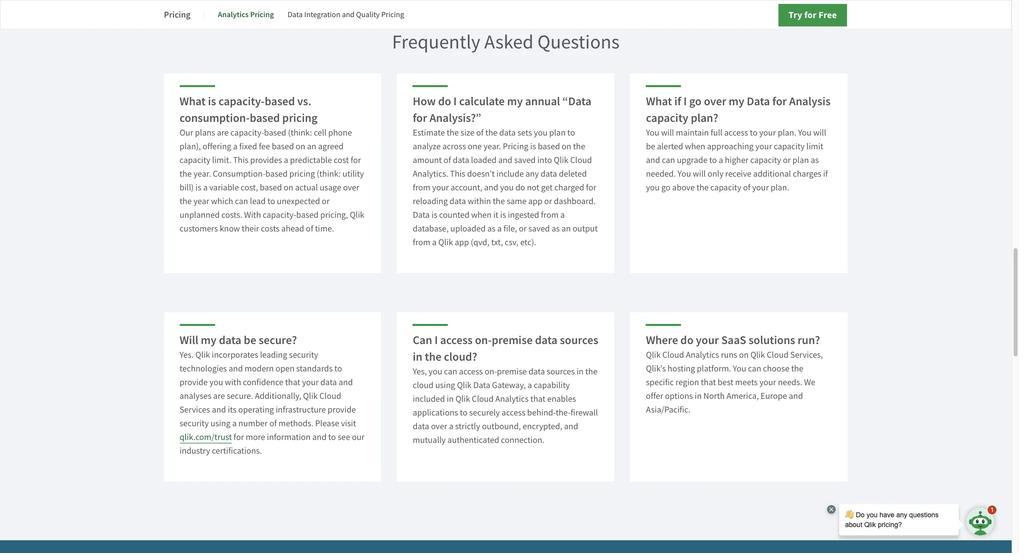 Task type: describe. For each thing, give the bounding box(es) containing it.
get
[[541, 182, 553, 194]]

1 horizontal spatial as
[[552, 223, 560, 235]]

how
[[413, 94, 436, 109]]

do for how
[[438, 94, 451, 109]]

data inside yes. qlik incorporates leading security technologies and modern open standards to provide you with confidence that your data and analyses are secure. additionally, qlik cloud services and its operating infrastructure provide security using a number of methods. please visit qlik.com/trust
[[321, 377, 337, 389]]

you up limit
[[799, 127, 812, 139]]

limit.
[[212, 155, 231, 166]]

and up include
[[498, 155, 513, 166]]

the up deleted
[[573, 141, 586, 152]]

using inside can i access on-premise data sources in the cloud? yes, you can access on-premise data sources in the cloud using qlik data gateway, a capability included in qlik cloud analytics that enables applications to securely access behind-the-firewall data over a strictly outbound, encrypted, and mutually authenticated connection.
[[435, 380, 455, 392]]

secure.
[[227, 391, 253, 402]]

saas
[[722, 333, 747, 348]]

dashboard.
[[554, 196, 596, 207]]

for inside what if i go over my data for analysis capacity plan? you will maintain full access to your plan. you will be alerted when approaching your capacity limit and can upgrade to a higher capacity or plan as needed. you will only receive additional charges if you go above the capacity of your plan.
[[773, 94, 787, 109]]

can i access on-premise data sources in the cloud? yes, you can access on-premise data sources in the cloud using qlik data gateway, a capability included in qlik cloud analytics that enables applications to securely access behind-the-firewall data over a strictly outbound, encrypted, and mutually authenticated connection.
[[413, 333, 599, 446]]

qlik down cloud?
[[457, 380, 472, 392]]

services
[[180, 405, 210, 416]]

which
[[211, 196, 233, 207]]

to inside can i access on-premise data sources in the cloud? yes, you can access on-premise data sources in the cloud using qlik data gateway, a capability included in qlik cloud analytics that enables applications to securely access behind-the-firewall data over a strictly outbound, encrypted, and mutually authenticated connection.
[[460, 408, 468, 419]]

is right it
[[500, 210, 506, 221]]

output
[[573, 223, 598, 235]]

1 vertical spatial provide
[[328, 405, 356, 416]]

a right the gateway, at the bottom of the page
[[528, 380, 532, 392]]

loaded
[[471, 155, 497, 166]]

higher
[[725, 155, 749, 166]]

0 vertical spatial pricing
[[282, 110, 318, 126]]

you right the sets
[[534, 127, 548, 139]]

over inside what if i go over my data for analysis capacity plan? you will maintain full access to your plan. you will be alerted when approaching your capacity limit and can upgrade to a higher capacity or plan as needed. you will only receive additional charges if you go above the capacity of your plan.
[[704, 94, 727, 109]]

of inside yes. qlik incorporates leading security technologies and modern open standards to provide you with confidence that your data and analyses are secure. additionally, qlik cloud services and its operating infrastructure provide security using a number of methods. please visit qlik.com/trust
[[270, 419, 277, 430]]

of inside what if i go over my data for analysis capacity plan? you will maintain full access to your plan. you will be alerted when approaching your capacity limit and can upgrade to a higher capacity or plan as needed. you will only receive additional charges if you go above the capacity of your plan.
[[743, 182, 751, 194]]

qlik.com/trust
[[180, 432, 232, 444]]

what for what is capacity-based vs. consumption-based pricing
[[180, 94, 206, 109]]

to up the only
[[710, 155, 717, 166]]

free
[[819, 9, 837, 21]]

or inside what is capacity-based vs. consumption-based pricing our plans are capacity-based (think: cell phone plan), offering a fixed fee based on an agreed capacity limit. this provides a predictable cost for the year. consumption-based pricing (think: utility bill) is a variable cost, based on actual usage over the year which can lead to unexpected or unplanned costs. with capacity-based pricing, qlik customers know their costs ahead of time.
[[322, 196, 330, 207]]

services,
[[791, 350, 823, 361]]

approaching
[[707, 141, 754, 152]]

time.
[[315, 223, 334, 235]]

yes.
[[180, 350, 194, 361]]

0 vertical spatial from
[[413, 182, 431, 194]]

qlik up securely
[[456, 394, 470, 405]]

qlik down 'solutions'
[[751, 350, 765, 361]]

upgrade
[[677, 155, 708, 166]]

actual
[[295, 182, 318, 194]]

data inside can i access on-premise data sources in the cloud? yes, you can access on-premise data sources in the cloud using qlik data gateway, a capability included in qlik cloud analytics that enables applications to securely access behind-the-firewall data over a strictly outbound, encrypted, and mutually authenticated connection.
[[474, 380, 491, 392]]

can inside what is capacity-based vs. consumption-based pricing our plans are capacity-based (think: cell phone plan), offering a fixed fee based on an agreed capacity limit. this provides a predictable cost for the year. consumption-based pricing (think: utility bill) is a variable cost, based on actual usage over the year which can lead to unexpected or unplanned costs. with capacity-based pricing, qlik customers know their costs ahead of time.
[[235, 196, 248, 207]]

uploaded
[[451, 223, 486, 235]]

when inside what if i go over my data for analysis capacity plan? you will maintain full access to your plan. you will be alerted when approaching your capacity limit and can upgrade to a higher capacity or plan as needed. you will only receive additional charges if you go above the capacity of your plan.
[[685, 141, 706, 152]]

limit
[[807, 141, 824, 152]]

can inside what if i go over my data for analysis capacity plan? you will maintain full access to your plan. you will be alerted when approaching your capacity limit and can upgrade to a higher capacity or plan as needed. you will only receive additional charges if you go above the capacity of your plan.
[[662, 155, 675, 166]]

1 vertical spatial do
[[516, 182, 525, 194]]

your inside how do i calculate my annual "data for analysis?" estimate the size of the data sets you plan to analyze across one year. pricing is based on the amount of data loaded and saved into qlik cloud analytics. this doesn't include any data deleted from your account, and you do not get charged for reloading data within the same app or dashboard. data is counted when it is ingested from a database, uploaded as a file, or saved as an output from a qlik app (qvd, txt, csv, etc).
[[432, 182, 449, 194]]

is down the sets
[[530, 141, 536, 152]]

try for free
[[789, 9, 837, 21]]

and inside what if i go over my data for analysis capacity plan? you will maintain full access to your plan. you will be alerted when approaching your capacity limit and can upgrade to a higher capacity or plan as needed. you will only receive additional charges if you go above the capacity of your plan.
[[646, 155, 660, 166]]

more
[[246, 432, 265, 444]]

year. inside what is capacity-based vs. consumption-based pricing our plans are capacity-based (think: cell phone plan), offering a fixed fee based on an agreed capacity limit. this provides a predictable cost for the year. consumption-based pricing (think: utility bill) is a variable cost, based on actual usage over the year which can lead to unexpected or unplanned costs. with capacity-based pricing, qlik customers know their costs ahead of time.
[[194, 169, 211, 180]]

with
[[225, 377, 241, 389]]

the right size
[[486, 127, 498, 139]]

infrastructure
[[276, 405, 326, 416]]

analytics inside "pricing" menu bar
[[218, 9, 249, 20]]

the down can
[[425, 349, 442, 365]]

for inside for more information and to see our industry certifications.
[[234, 432, 244, 444]]

can inside can i access on-premise data sources in the cloud? yes, you can access on-premise data sources in the cloud using qlik data gateway, a capability included in qlik cloud analytics that enables applications to securely access behind-the-firewall data over a strictly outbound, encrypted, and mutually authenticated connection.
[[444, 367, 457, 378]]

methods.
[[279, 419, 314, 430]]

analysis
[[790, 94, 831, 109]]

pricing,
[[320, 210, 348, 221]]

cloud inside can i access on-premise data sources in the cloud? yes, you can access on-premise data sources in the cloud using qlik data gateway, a capability included in qlik cloud analytics that enables applications to securely access behind-the-firewall data over a strictly outbound, encrypted, and mutually authenticated connection.
[[472, 394, 494, 405]]

unexpected
[[277, 196, 320, 207]]

access up 'outbound,' on the bottom of the page
[[502, 408, 526, 419]]

the up bill)
[[180, 169, 192, 180]]

capacity left limit
[[774, 141, 805, 152]]

in up 'applications'
[[447, 394, 454, 405]]

cloud up the hosting
[[663, 350, 684, 361]]

do for where
[[681, 333, 694, 348]]

0 horizontal spatial will
[[661, 127, 674, 139]]

on up predictable in the top of the page
[[296, 141, 305, 152]]

and up visit
[[339, 377, 353, 389]]

i for go
[[684, 94, 687, 109]]

plans
[[195, 127, 215, 139]]

within
[[468, 196, 491, 207]]

a inside yes. qlik incorporates leading security technologies and modern open standards to provide you with confidence that your data and analyses are secure. additionally, qlik cloud services and its operating infrastructure provide security using a number of methods. please visit qlik.com/trust
[[232, 419, 237, 430]]

on inside the 'where do your saas solutions run? qlik cloud analytics runs on qlik cloud services, qlik's hosting platform. you can choose the specific region that best meets your needs. we offer options in north america, europe and asia/pacific.'
[[739, 350, 749, 361]]

the inside what if i go over my data for analysis capacity plan? you will maintain full access to your plan. you will be alerted when approaching your capacity limit and can upgrade to a higher capacity or plan as needed. you will only receive additional charges if you go above the capacity of your plan.
[[697, 182, 709, 194]]

cloud inside yes. qlik incorporates leading security technologies and modern open standards to provide you with confidence that your data and analyses are secure. additionally, qlik cloud services and its operating infrastructure provide security using a number of methods. please visit qlik.com/trust
[[320, 391, 341, 402]]

number
[[239, 419, 268, 430]]

access down cloud?
[[459, 367, 483, 378]]

capacity up additional
[[751, 155, 782, 166]]

enables
[[548, 394, 576, 405]]

same
[[507, 196, 527, 207]]

receive
[[726, 169, 752, 180]]

it
[[494, 210, 499, 221]]

where do your saas solutions run? qlik cloud analytics runs on qlik cloud services, qlik's hosting platform. you can choose the specific region that best meets your needs. we offer options in north america, europe and asia/pacific.
[[646, 333, 823, 416]]

confidence
[[243, 377, 284, 389]]

incorporates
[[212, 350, 258, 361]]

analytics pricing
[[218, 9, 274, 20]]

you up above
[[678, 169, 691, 180]]

and down doesn't
[[484, 182, 499, 194]]

agreed
[[318, 141, 344, 152]]

variable
[[209, 182, 239, 194]]

1 horizontal spatial security
[[289, 350, 318, 361]]

to inside what is capacity-based vs. consumption-based pricing our plans are capacity-based (think: cell phone plan), offering a fixed fee based on an agreed capacity limit. this provides a predictable cost for the year. consumption-based pricing (think: utility bill) is a variable cost, based on actual usage over the year which can lead to unexpected or unplanned costs. with capacity-based pricing, qlik customers know their costs ahead of time.
[[268, 196, 275, 207]]

doesn't
[[467, 169, 495, 180]]

qlik up infrastructure
[[303, 391, 318, 402]]

or right file,
[[519, 223, 527, 235]]

you inside the 'where do your saas solutions run? qlik cloud analytics runs on qlik cloud services, qlik's hosting platform. you can choose the specific region that best meets your needs. we offer options in north america, europe and asia/pacific.'
[[733, 364, 747, 375]]

0 vertical spatial saved
[[514, 155, 536, 166]]

amount
[[413, 155, 442, 166]]

1 horizontal spatial go
[[690, 94, 702, 109]]

firewall
[[571, 408, 598, 419]]

above
[[673, 182, 695, 194]]

consumption-
[[180, 110, 250, 126]]

applications
[[413, 408, 458, 419]]

calculate
[[459, 94, 505, 109]]

qlik inside what is capacity-based vs. consumption-based pricing our plans are capacity-based (think: cell phone plan), offering a fixed fee based on an agreed capacity limit. this provides a predictable cost for the year. consumption-based pricing (think: utility bill) is a variable cost, based on actual usage over the year which can lead to unexpected or unplanned costs. with capacity-based pricing, qlik customers know their costs ahead of time.
[[350, 210, 365, 221]]

modern
[[245, 364, 274, 375]]

1 vertical spatial plan.
[[771, 182, 790, 194]]

will my data be secure?
[[180, 333, 297, 348]]

analyze
[[413, 141, 441, 152]]

strictly
[[455, 421, 480, 433]]

counted
[[439, 210, 470, 221]]

best
[[718, 377, 734, 389]]

asked
[[485, 29, 534, 54]]

maintain
[[676, 127, 709, 139]]

for inside what is capacity-based vs. consumption-based pricing our plans are capacity-based (think: cell phone plan), offering a fixed fee based on an agreed capacity limit. this provides a predictable cost for the year. consumption-based pricing (think: utility bill) is a variable cost, based on actual usage over the year which can lead to unexpected or unplanned costs. with capacity-based pricing, qlik customers know their costs ahead of time.
[[351, 155, 361, 166]]

north
[[704, 391, 725, 402]]

data inside "pricing" menu bar
[[288, 10, 303, 20]]

meets
[[736, 377, 758, 389]]

vs.
[[297, 94, 312, 109]]

data inside how do i calculate my annual "data for analysis?" estimate the size of the data sets you plan to analyze across one year. pricing is based on the amount of data loaded and saved into qlik cloud analytics. this doesn't include any data deleted from your account, and you do not get charged for reloading data within the same app or dashboard. data is counted when it is ingested from a database, uploaded as a file, or saved as an output from a qlik app (qvd, txt, csv, etc).
[[413, 210, 430, 221]]

csv,
[[505, 237, 519, 248]]

is up database, at the left top of the page
[[432, 210, 438, 221]]

behind-
[[527, 408, 556, 419]]

(qvd,
[[471, 237, 490, 248]]

a left strictly on the bottom of the page
[[449, 421, 454, 433]]

cloud up choose
[[767, 350, 789, 361]]

database,
[[413, 223, 449, 235]]

when inside how do i calculate my annual "data for analysis?" estimate the size of the data sets you plan to analyze across one year. pricing is based on the amount of data loaded and saved into qlik cloud analytics. this doesn't include any data deleted from your account, and you do not get charged for reloading data within the same app or dashboard. data is counted when it is ingested from a database, uploaded as a file, or saved as an output from a qlik app (qvd, txt, csv, etc).
[[471, 210, 492, 221]]

0 vertical spatial on-
[[475, 333, 492, 348]]

in up yes,
[[413, 349, 423, 365]]

the inside the 'where do your saas solutions run? qlik cloud analytics runs on qlik cloud services, qlik's hosting platform. you can choose the specific region that best meets your needs. we offer options in north america, europe and asia/pacific.'
[[792, 364, 804, 375]]

analytics inside the 'where do your saas solutions run? qlik cloud analytics runs on qlik cloud services, qlik's hosting platform. you can choose the specific region that best meets your needs. we offer options in north america, europe and asia/pacific.'
[[686, 350, 720, 361]]

1 vertical spatial saved
[[529, 223, 550, 235]]

qlik right into
[[554, 155, 569, 166]]

etc).
[[521, 237, 537, 248]]

with
[[244, 210, 261, 221]]

"data
[[563, 94, 592, 109]]

one
[[468, 141, 482, 152]]

and left its
[[212, 405, 226, 416]]

for up dashboard.
[[586, 182, 597, 194]]

analytics pricing link
[[218, 3, 274, 26]]

sets
[[518, 127, 532, 139]]

this inside how do i calculate my annual "data for analysis?" estimate the size of the data sets you plan to analyze across one year. pricing is based on the amount of data loaded and saved into qlik cloud analytics. this doesn't include any data deleted from your account, and you do not get charged for reloading data within the same app or dashboard. data is counted when it is ingested from a database, uploaded as a file, or saved as an output from a qlik app (qvd, txt, csv, etc).
[[450, 169, 466, 180]]

0 horizontal spatial as
[[488, 223, 496, 235]]

for more information and to see our industry certifications.
[[180, 432, 365, 457]]

1 vertical spatial from
[[541, 210, 559, 221]]

0 vertical spatial provide
[[180, 377, 208, 389]]

over inside what is capacity-based vs. consumption-based pricing our plans are capacity-based (think: cell phone plan), offering a fixed fee based on an agreed capacity limit. this provides a predictable cost for the year. consumption-based pricing (think: utility bill) is a variable cost, based on actual usage over the year which can lead to unexpected or unplanned costs. with capacity-based pricing, qlik customers know their costs ahead of time.
[[343, 182, 359, 194]]

that inside can i access on-premise data sources in the cloud? yes, you can access on-premise data sources in the cloud using qlik data gateway, a capability included in qlik cloud analytics that enables applications to securely access behind-the-firewall data over a strictly outbound, encrypted, and mutually authenticated connection.
[[531, 394, 546, 405]]

or inside what if i go over my data for analysis capacity plan? you will maintain full access to your plan. you will be alerted when approaching your capacity limit and can upgrade to a higher capacity or plan as needed. you will only receive additional charges if you go above the capacity of your plan.
[[783, 155, 791, 166]]

capability
[[534, 380, 570, 392]]

specific
[[646, 377, 674, 389]]

your inside yes. qlik incorporates leading security technologies and modern open standards to provide you with confidence that your data and analyses are secure. additionally, qlik cloud services and its operating infrastructure provide security using a number of methods. please visit qlik.com/trust
[[302, 377, 319, 389]]

will
[[180, 333, 199, 348]]

frequently
[[392, 29, 481, 54]]

file,
[[504, 223, 517, 235]]

leading
[[260, 350, 287, 361]]

of inside what is capacity-based vs. consumption-based pricing our plans are capacity-based (think: cell phone plan), offering a fixed fee based on an agreed capacity limit. this provides a predictable cost for the year. consumption-based pricing (think: utility bill) is a variable cost, based on actual usage over the year which can lead to unexpected or unplanned costs. with capacity-based pricing, qlik customers know their costs ahead of time.
[[306, 223, 313, 235]]

you inside what if i go over my data for analysis capacity plan? you will maintain full access to your plan. you will be alerted when approaching your capacity limit and can upgrade to a higher capacity or plan as needed. you will only receive additional charges if you go above the capacity of your plan.
[[646, 182, 660, 194]]

the up "across"
[[447, 127, 459, 139]]

0 vertical spatial sources
[[560, 333, 599, 348]]

please
[[315, 419, 339, 430]]

1 vertical spatial premise
[[497, 367, 527, 378]]

0 vertical spatial capacity-
[[219, 94, 265, 109]]

try for free link
[[779, 4, 848, 26]]

pricing inside how do i calculate my annual "data for analysis?" estimate the size of the data sets you plan to analyze across one year. pricing is based on the amount of data loaded and saved into qlik cloud analytics. this doesn't include any data deleted from your account, and you do not get charged for reloading data within the same app or dashboard. data is counted when it is ingested from a database, uploaded as a file, or saved as an output from a qlik app (qvd, txt, csv, etc).
[[503, 141, 529, 152]]

america,
[[727, 391, 759, 402]]

based inside how do i calculate my annual "data for analysis?" estimate the size of the data sets you plan to analyze across one year. pricing is based on the amount of data loaded and saved into qlik cloud analytics. this doesn't include any data deleted from your account, and you do not get charged for reloading data within the same app or dashboard. data is counted when it is ingested from a database, uploaded as a file, or saved as an output from a qlik app (qvd, txt, csv, etc).
[[538, 141, 560, 152]]



Task type: locate. For each thing, give the bounding box(es) containing it.
0 vertical spatial are
[[217, 127, 229, 139]]

2 vertical spatial from
[[413, 237, 431, 248]]

of right the number at bottom left
[[270, 419, 277, 430]]

0 vertical spatial plan.
[[778, 127, 797, 139]]

provide up visit
[[328, 405, 356, 416]]

1 horizontal spatial provide
[[328, 405, 356, 416]]

plan up charges
[[793, 155, 809, 166]]

2 horizontal spatial i
[[684, 94, 687, 109]]

outbound,
[[482, 421, 521, 433]]

of down the receive
[[743, 182, 751, 194]]

my up approaching
[[729, 94, 745, 109]]

capacity down the only
[[711, 182, 742, 194]]

and
[[342, 10, 355, 20], [498, 155, 513, 166], [646, 155, 660, 166], [484, 182, 499, 194], [229, 364, 243, 375], [339, 377, 353, 389], [789, 391, 803, 402], [212, 405, 226, 416], [564, 421, 579, 433], [313, 432, 327, 444]]

1 vertical spatial are
[[213, 391, 225, 402]]

offer
[[646, 391, 664, 402]]

0 horizontal spatial over
[[343, 182, 359, 194]]

across
[[443, 141, 466, 152]]

access up approaching
[[725, 127, 748, 139]]

1 horizontal spatial if
[[824, 169, 828, 180]]

securely
[[469, 408, 500, 419]]

1 what from the left
[[180, 94, 206, 109]]

needs.
[[778, 377, 803, 389]]

pricing
[[282, 110, 318, 126], [289, 169, 315, 180]]

can down cost,
[[235, 196, 248, 207]]

0 horizontal spatial year.
[[194, 169, 211, 180]]

0 horizontal spatial security
[[180, 419, 209, 430]]

additional
[[754, 169, 791, 180]]

using
[[435, 380, 455, 392], [211, 419, 231, 430]]

from
[[413, 182, 431, 194], [541, 210, 559, 221], [413, 237, 431, 248]]

capacity- up costs at the top left
[[263, 210, 296, 221]]

and inside the 'where do your saas solutions run? qlik cloud analytics runs on qlik cloud services, qlik's hosting platform. you can choose the specific region that best meets your needs. we offer options in north america, europe and asia/pacific.'
[[789, 391, 803, 402]]

and inside for more information and to see our industry certifications.
[[313, 432, 327, 444]]

run?
[[798, 333, 821, 348]]

options
[[665, 391, 693, 402]]

to up strictly on the bottom of the page
[[460, 408, 468, 419]]

provide
[[180, 377, 208, 389], [328, 405, 356, 416]]

over up plan?
[[704, 94, 727, 109]]

you up alerted
[[646, 127, 660, 139]]

to inside for more information and to see our industry certifications.
[[328, 432, 336, 444]]

1 vertical spatial over
[[343, 182, 359, 194]]

over down utility
[[343, 182, 359, 194]]

analytics inside can i access on-premise data sources in the cloud? yes, you can access on-premise data sources in the cloud using qlik data gateway, a capability included in qlik cloud analytics that enables applications to securely access behind-the-firewall data over a strictly outbound, encrypted, and mutually authenticated connection.
[[496, 394, 529, 405]]

year
[[194, 196, 209, 207]]

(think: up usage
[[317, 169, 341, 180]]

of down "across"
[[444, 155, 451, 166]]

0 vertical spatial year.
[[484, 141, 501, 152]]

data inside what if i go over my data for analysis capacity plan? you will maintain full access to your plan. you will be alerted when approaching your capacity limit and can upgrade to a higher capacity or plan as needed. you will only receive additional charges if you go above the capacity of your plan.
[[747, 94, 770, 109]]

you down include
[[500, 182, 514, 194]]

capacity up alerted
[[646, 110, 689, 126]]

in up firewall
[[577, 367, 584, 378]]

0 vertical spatial (think:
[[288, 127, 312, 139]]

i inside what if i go over my data for analysis capacity plan? you will maintain full access to your plan. you will be alerted when approaching your capacity limit and can upgrade to a higher capacity or plan as needed. you will only receive additional charges if you go above the capacity of your plan.
[[684, 94, 687, 109]]

1 horizontal spatial my
[[507, 94, 523, 109]]

and down incorporates in the bottom of the page
[[229, 364, 243, 375]]

the up it
[[493, 196, 505, 207]]

an inside how do i calculate my annual "data for analysis?" estimate the size of the data sets you plan to analyze across one year. pricing is based on the amount of data loaded and saved into qlik cloud analytics. this doesn't include any data deleted from your account, and you do not get charged for reloading data within the same app or dashboard. data is counted when it is ingested from a database, uploaded as a file, or saved as an output from a qlik app (qvd, txt, csv, etc).
[[562, 223, 571, 235]]

data integration and quality pricing
[[288, 10, 404, 20]]

industry
[[180, 446, 210, 457]]

0 horizontal spatial that
[[285, 377, 300, 389]]

are inside yes. qlik incorporates leading security technologies and modern open standards to provide you with confidence that your data and analyses are secure. additionally, qlik cloud services and its operating infrastructure provide security using a number of methods. please visit qlik.com/trust
[[213, 391, 225, 402]]

on inside how do i calculate my annual "data for analysis?" estimate the size of the data sets you plan to analyze across one year. pricing is based on the amount of data loaded and saved into qlik cloud analytics. this doesn't include any data deleted from your account, and you do not get charged for reloading data within the same app or dashboard. data is counted when it is ingested from a database, uploaded as a file, or saved as an output from a qlik app (qvd, txt, csv, etc).
[[562, 141, 572, 152]]

consumption-
[[213, 169, 266, 180]]

2 vertical spatial analytics
[[496, 394, 529, 405]]

what for what if i go over my data for analysis capacity plan?
[[646, 94, 672, 109]]

access inside what if i go over my data for analysis capacity plan? you will maintain full access to your plan. you will be alerted when approaching your capacity limit and can upgrade to a higher capacity or plan as needed. you will only receive additional charges if you go above the capacity of your plan.
[[725, 127, 748, 139]]

you inside yes. qlik incorporates leading security technologies and modern open standards to provide you with confidence that your data and analyses are secure. additionally, qlik cloud services and its operating infrastructure provide security using a number of methods. please visit qlik.com/trust
[[210, 377, 223, 389]]

1 vertical spatial be
[[244, 333, 256, 348]]

can up meets
[[748, 364, 762, 375]]

region
[[676, 377, 699, 389]]

do inside the 'where do your saas solutions run? qlik cloud analytics runs on qlik cloud services, qlik's hosting platform. you can choose the specific region that best meets your needs. we offer options in north america, europe and asia/pacific.'
[[681, 333, 694, 348]]

0 horizontal spatial be
[[244, 333, 256, 348]]

0 vertical spatial this
[[233, 155, 249, 166]]

1 horizontal spatial what
[[646, 94, 672, 109]]

security down services
[[180, 419, 209, 430]]

i inside how do i calculate my annual "data for analysis?" estimate the size of the data sets you plan to analyze across one year. pricing is based on the amount of data loaded and saved into qlik cloud analytics. this doesn't include any data deleted from your account, and you do not get charged for reloading data within the same app or dashboard. data is counted when it is ingested from a database, uploaded as a file, or saved as an output from a qlik app (qvd, txt, csv, etc).
[[454, 94, 457, 109]]

certifications.
[[212, 446, 262, 457]]

0 vertical spatial when
[[685, 141, 706, 152]]

an inside what is capacity-based vs. consumption-based pricing our plans are capacity-based (think: cell phone plan), offering a fixed fee based on an agreed capacity limit. this provides a predictable cost for the year. consumption-based pricing (think: utility bill) is a variable cost, based on actual usage over the year which can lead to unexpected or unplanned costs. with capacity-based pricing, qlik customers know their costs ahead of time.
[[307, 141, 317, 152]]

what
[[180, 94, 206, 109], [646, 94, 672, 109]]

0 horizontal spatial go
[[662, 182, 671, 194]]

a up year
[[203, 182, 208, 194]]

a up the only
[[719, 155, 723, 166]]

my inside what if i go over my data for analysis capacity plan? you will maintain full access to your plan. you will be alerted when approaching your capacity limit and can upgrade to a higher capacity or plan as needed. you will only receive additional charges if you go above the capacity of your plan.
[[729, 94, 745, 109]]

plan. down analysis
[[778, 127, 797, 139]]

in inside the 'where do your saas solutions run? qlik cloud analytics runs on qlik cloud services, qlik's hosting platform. you can choose the specific region that best meets your needs. we offer options in north america, europe and asia/pacific.'
[[695, 391, 702, 402]]

integration
[[304, 10, 341, 20]]

when down within on the top of the page
[[471, 210, 492, 221]]

from right ingested
[[541, 210, 559, 221]]

as left output
[[552, 223, 560, 235]]

know
[[220, 223, 240, 235]]

yes,
[[413, 367, 427, 378]]

a left fixed
[[233, 141, 238, 152]]

and inside can i access on-premise data sources in the cloud? yes, you can access on-premise data sources in the cloud using qlik data gateway, a capability included in qlik cloud analytics that enables applications to securely access behind-the-firewall data over a strictly outbound, encrypted, and mutually authenticated connection.
[[564, 421, 579, 433]]

as inside what if i go over my data for analysis capacity plan? you will maintain full access to your plan. you will be alerted when approaching your capacity limit and can upgrade to a higher capacity or plan as needed. you will only receive additional charges if you go above the capacity of your plan.
[[811, 155, 819, 166]]

you inside can i access on-premise data sources in the cloud? yes, you can access on-premise data sources in the cloud using qlik data gateway, a capability included in qlik cloud analytics that enables applications to securely access behind-the-firewall data over a strictly outbound, encrypted, and mutually authenticated connection.
[[429, 367, 443, 378]]

include
[[497, 169, 524, 180]]

0 vertical spatial premise
[[492, 333, 533, 348]]

what up alerted
[[646, 94, 672, 109]]

0 vertical spatial app
[[529, 196, 543, 207]]

fixed
[[239, 141, 257, 152]]

1 vertical spatial if
[[824, 169, 828, 180]]

1 horizontal spatial that
[[531, 394, 546, 405]]

0 horizontal spatial this
[[233, 155, 249, 166]]

2 horizontal spatial as
[[811, 155, 819, 166]]

1 horizontal spatial app
[[529, 196, 543, 207]]

the-
[[556, 408, 571, 419]]

0 vertical spatial analytics
[[218, 9, 249, 20]]

an up predictable in the top of the page
[[307, 141, 317, 152]]

0 horizontal spatial app
[[455, 237, 469, 248]]

into
[[538, 155, 552, 166]]

1 horizontal spatial year.
[[484, 141, 501, 152]]

encrypted,
[[523, 421, 563, 433]]

0 vertical spatial be
[[646, 141, 656, 152]]

the
[[447, 127, 459, 139], [486, 127, 498, 139], [573, 141, 586, 152], [180, 169, 192, 180], [697, 182, 709, 194], [180, 196, 192, 207], [493, 196, 505, 207], [425, 349, 442, 365], [792, 364, 804, 375], [586, 367, 598, 378]]

on
[[296, 141, 305, 152], [562, 141, 572, 152], [284, 182, 293, 194], [739, 350, 749, 361]]

1 vertical spatial on-
[[485, 367, 497, 378]]

2 horizontal spatial analytics
[[686, 350, 720, 361]]

capacity- up fixed
[[231, 127, 264, 139]]

plan),
[[180, 141, 201, 152]]

saved
[[514, 155, 536, 166], [529, 223, 550, 235]]

if right charges
[[824, 169, 828, 180]]

a left file,
[[498, 223, 502, 235]]

is up consumption-
[[208, 94, 216, 109]]

on up unexpected
[[284, 182, 293, 194]]

technologies
[[180, 364, 227, 375]]

1 vertical spatial capacity-
[[231, 127, 264, 139]]

0 horizontal spatial what
[[180, 94, 206, 109]]

access up cloud?
[[440, 333, 473, 348]]

0 horizontal spatial my
[[201, 333, 217, 348]]

when down "maintain"
[[685, 141, 706, 152]]

1 vertical spatial analytics
[[686, 350, 720, 361]]

in
[[413, 349, 423, 365], [577, 367, 584, 378], [695, 391, 702, 402], [447, 394, 454, 405]]

our
[[352, 432, 365, 444]]

app down uploaded
[[455, 237, 469, 248]]

be left alerted
[[646, 141, 656, 152]]

over inside can i access on-premise data sources in the cloud? yes, you can access on-premise data sources in the cloud using qlik data gateway, a capability included in qlik cloud analytics that enables applications to securely access behind-the-firewall data over a strictly outbound, encrypted, and mutually authenticated connection.
[[431, 421, 447, 433]]

what if i go over my data for analysis capacity plan? you will maintain full access to your plan. you will be alerted when approaching your capacity limit and can upgrade to a higher capacity or plan as needed. you will only receive additional charges if you go above the capacity of your plan.
[[646, 94, 831, 194]]

1 vertical spatial this
[[450, 169, 466, 180]]

1 vertical spatial security
[[180, 419, 209, 430]]

full
[[711, 127, 723, 139]]

to up approaching
[[750, 127, 758, 139]]

to down "data
[[568, 127, 575, 139]]

1 vertical spatial go
[[662, 182, 671, 194]]

for up utility
[[351, 155, 361, 166]]

2 horizontal spatial that
[[701, 377, 716, 389]]

this inside what is capacity-based vs. consumption-based pricing our plans are capacity-based (think: cell phone plan), offering a fixed fee based on an agreed capacity limit. this provides a predictable cost for the year. consumption-based pricing (think: utility bill) is a variable cost, based on actual usage over the year which can lead to unexpected or unplanned costs. with capacity-based pricing, qlik customers know their costs ahead of time.
[[233, 155, 249, 166]]

for down how
[[413, 110, 427, 126]]

i for calculate
[[454, 94, 457, 109]]

charges
[[793, 169, 822, 180]]

on- up cloud?
[[475, 333, 492, 348]]

1 horizontal spatial over
[[431, 421, 447, 433]]

is right bill)
[[196, 182, 201, 194]]

if up "maintain"
[[675, 94, 682, 109]]

cloud inside how do i calculate my annual "data for analysis?" estimate the size of the data sets you plan to analyze across one year. pricing is based on the amount of data loaded and saved into qlik cloud analytics. this doesn't include any data deleted from your account, and you do not get charged for reloading data within the same app or dashboard. data is counted when it is ingested from a database, uploaded as a file, or saved as an output from a qlik app (qvd, txt, csv, etc).
[[570, 155, 592, 166]]

you left with
[[210, 377, 223, 389]]

go down needed.
[[662, 182, 671, 194]]

1 horizontal spatial will
[[693, 169, 706, 180]]

what inside what is capacity-based vs. consumption-based pricing our plans are capacity-based (think: cell phone plan), offering a fixed fee based on an agreed capacity limit. this provides a predictable cost for the year. consumption-based pricing (think: utility bill) is a variable cost, based on actual usage over the year which can lead to unexpected or unplanned costs. with capacity-based pricing, qlik customers know their costs ahead of time.
[[180, 94, 206, 109]]

1 horizontal spatial (think:
[[317, 169, 341, 180]]

to inside how do i calculate my annual "data for analysis?" estimate the size of the data sets you plan to analyze across one year. pricing is based on the amount of data loaded and saved into qlik cloud analytics. this doesn't include any data deleted from your account, and you do not get charged for reloading data within the same app or dashboard. data is counted when it is ingested from a database, uploaded as a file, or saved as an output from a qlik app (qvd, txt, csv, etc).
[[568, 127, 575, 139]]

app down not
[[529, 196, 543, 207]]

using down its
[[211, 419, 231, 430]]

1 horizontal spatial using
[[435, 380, 455, 392]]

a down dashboard.
[[561, 210, 565, 221]]

1 vertical spatial when
[[471, 210, 492, 221]]

will
[[661, 127, 674, 139], [814, 127, 827, 139], [693, 169, 706, 180]]

of left "time."
[[306, 223, 313, 235]]

cell
[[314, 127, 327, 139]]

1 vertical spatial pricing
[[289, 169, 315, 180]]

hosting
[[668, 364, 695, 375]]

do up analysis?"
[[438, 94, 451, 109]]

qlik down database, at the left top of the page
[[439, 237, 453, 248]]

solutions
[[749, 333, 796, 348]]

0 horizontal spatial analytics
[[218, 9, 249, 20]]

for left analysis
[[773, 94, 787, 109]]

0 horizontal spatial an
[[307, 141, 317, 152]]

my left the annual
[[507, 94, 523, 109]]

this up consumption-
[[233, 155, 249, 166]]

for right try
[[805, 9, 817, 21]]

the up firewall
[[586, 367, 598, 378]]

plan up into
[[550, 127, 566, 139]]

1 horizontal spatial an
[[562, 223, 571, 235]]

2 what from the left
[[646, 94, 672, 109]]

pricing
[[164, 9, 191, 20], [250, 9, 274, 20], [381, 10, 404, 20], [503, 141, 529, 152]]

0 horizontal spatial plan
[[550, 127, 566, 139]]

txt,
[[491, 237, 503, 248]]

only
[[708, 169, 724, 180]]

can down cloud?
[[444, 367, 457, 378]]

1 vertical spatial app
[[455, 237, 469, 248]]

be up incorporates in the bottom of the page
[[244, 333, 256, 348]]

0 horizontal spatial provide
[[180, 377, 208, 389]]

to inside yes. qlik incorporates leading security technologies and modern open standards to provide you with confidence that your data and analyses are secure. additionally, qlik cloud services and its operating infrastructure provide security using a number of methods. please visit qlik.com/trust
[[335, 364, 342, 375]]

0 horizontal spatial when
[[471, 210, 492, 221]]

from down database, at the left top of the page
[[413, 237, 431, 248]]

saved up etc).
[[529, 223, 550, 235]]

0 horizontal spatial do
[[438, 94, 451, 109]]

using up included
[[435, 380, 455, 392]]

an
[[307, 141, 317, 152], [562, 223, 571, 235]]

1 vertical spatial year.
[[194, 169, 211, 180]]

that inside the 'where do your saas solutions run? qlik cloud analytics runs on qlik cloud services, qlik's hosting platform. you can choose the specific region that best meets your needs. we offer options in north america, europe and asia/pacific.'
[[701, 377, 716, 389]]

1 vertical spatial sources
[[547, 367, 575, 378]]

capacity inside what is capacity-based vs. consumption-based pricing our plans are capacity-based (think: cell phone plan), offering a fixed fee based on an agreed capacity limit. this provides a predictable cost for the year. consumption-based pricing (think: utility bill) is a variable cost, based on actual usage over the year which can lead to unexpected or unplanned costs. with capacity-based pricing, qlik customers know their costs ahead of time.
[[180, 155, 211, 166]]

0 vertical spatial an
[[307, 141, 317, 152]]

year. inside how do i calculate my annual "data for analysis?" estimate the size of the data sets you plan to analyze across one year. pricing is based on the amount of data loaded and saved into qlik cloud analytics. this doesn't include any data deleted from your account, and you do not get charged for reloading data within the same app or dashboard. data is counted when it is ingested from a database, uploaded as a file, or saved as an output from a qlik app (qvd, txt, csv, etc).
[[484, 141, 501, 152]]

pricing down the vs.
[[282, 110, 318, 126]]

my inside how do i calculate my annual "data for analysis?" estimate the size of the data sets you plan to analyze across one year. pricing is based on the amount of data loaded and saved into qlik cloud analytics. this doesn't include any data deleted from your account, and you do not get charged for reloading data within the same app or dashboard. data is counted when it is ingested from a database, uploaded as a file, or saved as an output from a qlik app (qvd, txt, csv, etc).
[[507, 94, 523, 109]]

what inside what if i go over my data for analysis capacity plan? you will maintain full access to your plan. you will be alerted when approaching your capacity limit and can upgrade to a higher capacity or plan as needed. you will only receive additional charges if you go above the capacity of your plan.
[[646, 94, 672, 109]]

qlik right the pricing,
[[350, 210, 365, 221]]

2 horizontal spatial over
[[704, 94, 727, 109]]

of right size
[[476, 127, 484, 139]]

that inside yes. qlik incorporates leading security technologies and modern open standards to provide you with confidence that your data and analyses are secure. additionally, qlik cloud services and its operating infrastructure provide security using a number of methods. please visit qlik.com/trust
[[285, 377, 300, 389]]

cloud up please
[[320, 391, 341, 402]]

ingested
[[508, 210, 539, 221]]

qlik up qlik's
[[646, 350, 661, 361]]

for inside "link"
[[805, 9, 817, 21]]

2 vertical spatial over
[[431, 421, 447, 433]]

a inside what if i go over my data for analysis capacity plan? you will maintain full access to your plan. you will be alerted when approaching your capacity limit and can upgrade to a higher capacity or plan as needed. you will only receive additional charges if you go above the capacity of your plan.
[[719, 155, 723, 166]]

ahead
[[281, 223, 304, 235]]

yes. qlik incorporates leading security technologies and modern open standards to provide you with confidence that your data and analyses are secure. additionally, qlik cloud services and its operating infrastructure provide security using a number of methods. please visit qlik.com/trust
[[180, 350, 356, 444]]

can inside the 'where do your saas solutions run? qlik cloud analytics runs on qlik cloud services, qlik's hosting platform. you can choose the specific region that best meets your needs. we offer options in north america, europe and asia/pacific.'
[[748, 364, 762, 375]]

1 horizontal spatial when
[[685, 141, 706, 152]]

annual
[[525, 94, 560, 109]]

plan inside how do i calculate my annual "data for analysis?" estimate the size of the data sets you plan to analyze across one year. pricing is based on the amount of data loaded and saved into qlik cloud analytics. this doesn't include any data deleted from your account, and you do not get charged for reloading data within the same app or dashboard. data is counted when it is ingested from a database, uploaded as a file, or saved as an output from a qlik app (qvd, txt, csv, etc).
[[550, 127, 566, 139]]

the down bill)
[[180, 196, 192, 207]]

0 vertical spatial over
[[704, 94, 727, 109]]

an left output
[[562, 223, 571, 235]]

qlik up technologies
[[196, 350, 210, 361]]

included
[[413, 394, 445, 405]]

that up "behind-"
[[531, 394, 546, 405]]

platform.
[[697, 364, 731, 375]]

runs
[[721, 350, 738, 361]]

on up deleted
[[562, 141, 572, 152]]

year. up bill)
[[194, 169, 211, 180]]

any
[[526, 169, 539, 180]]

on right runs
[[739, 350, 749, 361]]

account,
[[451, 182, 483, 194]]

for
[[805, 9, 817, 21], [773, 94, 787, 109], [413, 110, 427, 126], [351, 155, 361, 166], [586, 182, 597, 194], [234, 432, 244, 444]]

i inside can i access on-premise data sources in the cloud? yes, you can access on-premise data sources in the cloud using qlik data gateway, a capability included in qlik cloud analytics that enables applications to securely access behind-the-firewall data over a strictly outbound, encrypted, and mutually authenticated connection.
[[435, 333, 438, 348]]

estimate
[[413, 127, 445, 139]]

plan inside what if i go over my data for analysis capacity plan? you will maintain full access to your plan. you will be alerted when approaching your capacity limit and can upgrade to a higher capacity or plan as needed. you will only receive additional charges if you go above the capacity of your plan.
[[793, 155, 809, 166]]

and inside data integration and quality pricing link
[[342, 10, 355, 20]]

1 horizontal spatial i
[[454, 94, 457, 109]]

1 vertical spatial using
[[211, 419, 231, 430]]

cost,
[[241, 182, 258, 194]]

pricing menu bar
[[164, 3, 418, 26]]

what up consumption-
[[180, 94, 206, 109]]

to
[[568, 127, 575, 139], [750, 127, 758, 139], [710, 155, 717, 166], [268, 196, 275, 207], [335, 364, 342, 375], [460, 408, 468, 419], [328, 432, 336, 444]]

go up plan?
[[690, 94, 702, 109]]

are inside what is capacity-based vs. consumption-based pricing our plans are capacity-based (think: cell phone plan), offering a fixed fee based on an agreed capacity limit. this provides a predictable cost for the year. consumption-based pricing (think: utility bill) is a variable cost, based on actual usage over the year which can lead to unexpected or unplanned costs. with capacity-based pricing, qlik customers know their costs ahead of time.
[[217, 127, 229, 139]]

1 horizontal spatial this
[[450, 169, 466, 180]]

0 horizontal spatial if
[[675, 94, 682, 109]]

can
[[413, 333, 432, 348]]

be inside what if i go over my data for analysis capacity plan? you will maintain full access to your plan. you will be alerted when approaching your capacity limit and can upgrade to a higher capacity or plan as needed. you will only receive additional charges if you go above the capacity of your plan.
[[646, 141, 656, 152]]

0 horizontal spatial i
[[435, 333, 438, 348]]

a right provides
[[284, 155, 288, 166]]

their
[[242, 223, 259, 235]]

of
[[476, 127, 484, 139], [444, 155, 451, 166], [743, 182, 751, 194], [306, 223, 313, 235], [270, 419, 277, 430]]

0 vertical spatial if
[[675, 94, 682, 109]]

a down database, at the left top of the page
[[432, 237, 437, 248]]

2 horizontal spatial do
[[681, 333, 694, 348]]

1 horizontal spatial be
[[646, 141, 656, 152]]

open
[[276, 364, 295, 375]]

2 horizontal spatial will
[[814, 127, 827, 139]]

1 vertical spatial (think:
[[317, 169, 341, 180]]

2 vertical spatial do
[[681, 333, 694, 348]]

premise
[[492, 333, 533, 348], [497, 367, 527, 378]]

as
[[811, 155, 819, 166], [488, 223, 496, 235], [552, 223, 560, 235]]

1 vertical spatial plan
[[793, 155, 809, 166]]

if
[[675, 94, 682, 109], [824, 169, 828, 180]]

cloud up deleted
[[570, 155, 592, 166]]

0 vertical spatial security
[[289, 350, 318, 361]]

0 horizontal spatial (think:
[[288, 127, 312, 139]]

2 vertical spatial capacity-
[[263, 210, 296, 221]]

access
[[725, 127, 748, 139], [440, 333, 473, 348], [459, 367, 483, 378], [502, 408, 526, 419]]

1 horizontal spatial plan
[[793, 155, 809, 166]]

i up "maintain"
[[684, 94, 687, 109]]

my right will
[[201, 333, 217, 348]]

0 vertical spatial do
[[438, 94, 451, 109]]

or down get
[[545, 196, 552, 207]]

you down needed.
[[646, 182, 660, 194]]

do right the where
[[681, 333, 694, 348]]

1 vertical spatial an
[[562, 223, 571, 235]]

asia/pacific.
[[646, 405, 691, 416]]

plan. down additional
[[771, 182, 790, 194]]

0 vertical spatial plan
[[550, 127, 566, 139]]

over
[[704, 94, 727, 109], [343, 182, 359, 194], [431, 421, 447, 433]]

standards
[[296, 364, 333, 375]]

0 horizontal spatial using
[[211, 419, 231, 430]]

fee
[[259, 141, 270, 152]]

and down please
[[313, 432, 327, 444]]

using inside yes. qlik incorporates leading security technologies and modern open standards to provide you with confidence that your data and analyses are secure. additionally, qlik cloud services and its operating infrastructure provide security using a number of methods. please visit qlik.com/trust
[[211, 419, 231, 430]]



Task type: vqa. For each thing, say whether or not it's contained in the screenshot.


